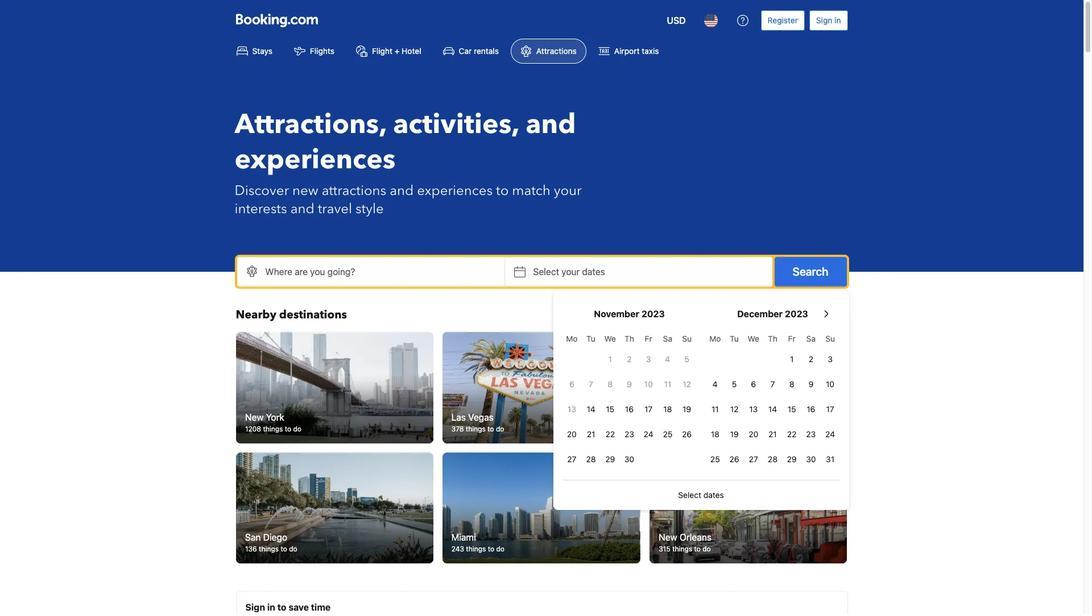 Task type: describe. For each thing, give the bounding box(es) containing it.
taxis
[[642, 46, 659, 56]]

november 2023
[[594, 309, 665, 319]]

match
[[513, 182, 551, 200]]

flights link
[[285, 39, 344, 64]]

sign for sign in to save time
[[246, 603, 265, 613]]

hotel
[[402, 46, 422, 56]]

28 November 2023 checkbox
[[582, 449, 601, 471]]

flight + hotel
[[372, 46, 422, 56]]

11 November 2023 checkbox
[[659, 373, 678, 396]]

24 November 2023 checkbox
[[639, 423, 659, 446]]

136
[[245, 545, 257, 554]]

19 December 2023 checkbox
[[725, 423, 744, 446]]

17 November 2023 checkbox
[[639, 398, 659, 421]]

27 for 27 december 2023 option
[[749, 455, 759, 464]]

28 for "28" option
[[587, 455, 596, 464]]

to inside miami 243 things to do
[[488, 545, 495, 554]]

rentals
[[474, 46, 499, 56]]

do for san diego
[[289, 545, 297, 554]]

17 for "17 december 2023" option
[[827, 405, 835, 414]]

december
[[738, 309, 783, 319]]

york
[[266, 412, 284, 423]]

attractions,
[[235, 106, 387, 143]]

3 for november 2023
[[647, 355, 651, 364]]

to inside key west 118 things to do
[[693, 425, 700, 434]]

21 November 2023 checkbox
[[582, 423, 601, 446]]

interests
[[235, 200, 287, 219]]

flight + hotel link
[[347, 39, 431, 64]]

5 November 2023 checkbox
[[678, 348, 697, 371]]

new for new orleans
[[659, 533, 677, 543]]

18 for 18 november 2023 option
[[664, 405, 672, 414]]

5 for 5 november 2023 checkbox
[[685, 355, 690, 364]]

30 for 30 checkbox
[[807, 455, 817, 464]]

19 November 2023 checkbox
[[678, 398, 697, 421]]

4 for 4 option
[[713, 380, 718, 389]]

sign in link
[[810, 10, 848, 31]]

13 for 13 december 2023 checkbox
[[750, 405, 758, 414]]

17 for 17 checkbox
[[645, 405, 653, 414]]

6 December 2023 checkbox
[[744, 373, 764, 396]]

14 December 2023 checkbox
[[764, 398, 783, 421]]

3 November 2023 checkbox
[[639, 348, 659, 371]]

discover
[[235, 182, 289, 200]]

style
[[356, 200, 384, 219]]

14 November 2023 checkbox
[[582, 398, 601, 421]]

8 for 8 november 2023 checkbox at the bottom of the page
[[608, 380, 613, 389]]

select for select your dates
[[534, 267, 560, 277]]

car rentals
[[459, 46, 499, 56]]

22 November 2023 checkbox
[[601, 423, 620, 446]]

things inside miami 243 things to do
[[467, 545, 487, 554]]

26 November 2023 checkbox
[[678, 423, 697, 446]]

7 December 2023 checkbox
[[764, 373, 783, 396]]

26 for 26 december 2023 option
[[730, 455, 740, 464]]

car rentals link
[[434, 39, 509, 64]]

7 for 7 november 2023 checkbox at bottom
[[589, 380, 594, 389]]

2 December 2023 checkbox
[[802, 348, 821, 371]]

30 December 2023 checkbox
[[802, 449, 821, 471]]

12 for 12 checkbox
[[731, 405, 739, 414]]

26 December 2023 checkbox
[[725, 449, 744, 471]]

20 for 20 december 2023 option
[[749, 430, 759, 439]]

to inside the attractions, activities, and experiences discover new attractions and experiences to match your interests and travel style
[[496, 182, 509, 200]]

attractions
[[322, 182, 387, 200]]

1 December 2023 checkbox
[[783, 348, 802, 371]]

243
[[452, 545, 465, 554]]

23 December 2023 checkbox
[[802, 423, 821, 446]]

29 for 29 option
[[788, 455, 797, 464]]

select for select dates
[[679, 491, 702, 500]]

5 December 2023 checkbox
[[725, 373, 744, 396]]

4 November 2023 checkbox
[[659, 348, 678, 371]]

activities,
[[393, 106, 519, 143]]

315
[[659, 545, 671, 554]]

1 for december
[[791, 355, 794, 364]]

13 November 2023 checkbox
[[563, 398, 582, 421]]

to inside the "new york 1208 things to do"
[[285, 425, 291, 434]]

do inside miami 243 things to do
[[497, 545, 505, 554]]

new orleans 315 things to do
[[659, 533, 712, 554]]

search
[[793, 265, 829, 278]]

1 vertical spatial dates
[[704, 491, 724, 500]]

travel
[[318, 200, 352, 219]]

11 for 11 november 2023 option
[[665, 380, 672, 389]]

mo for december
[[710, 334, 721, 344]]

sign in to save time
[[246, 603, 331, 613]]

san diego 136 things to do
[[245, 533, 297, 554]]

your inside the attractions, activities, and experiences discover new attractions and experiences to match your interests and travel style
[[554, 182, 582, 200]]

28 for 28 december 2023 checkbox
[[768, 455, 778, 464]]

22 December 2023 checkbox
[[783, 423, 802, 446]]

8 for 8 december 2023 option
[[790, 380, 795, 389]]

to inside new orleans 315 things to do
[[694, 545, 701, 554]]

attractions
[[537, 46, 577, 56]]

18 December 2023 checkbox
[[706, 423, 725, 446]]

su for december 2023
[[826, 334, 836, 344]]

18 for 18 december 2023 checkbox
[[711, 430, 720, 439]]

attractions link
[[511, 39, 587, 64]]

24 for 24 december 2023 option
[[826, 430, 836, 439]]

key west 118 things to do
[[659, 412, 710, 434]]

27 December 2023 checkbox
[[744, 449, 764, 471]]

new york image
[[236, 332, 434, 444]]

21 for 21 november 2023 checkbox
[[587, 430, 596, 439]]

las vegas 378 things to do
[[452, 412, 505, 434]]

we for december
[[748, 334, 760, 344]]

do for new orleans
[[703, 545, 711, 554]]

30 November 2023 checkbox
[[620, 449, 639, 471]]

airport taxis
[[615, 46, 659, 56]]

16 December 2023 checkbox
[[802, 398, 821, 421]]

1208
[[245, 425, 261, 434]]

vegas
[[469, 412, 494, 423]]

2 for november
[[627, 355, 632, 364]]

west
[[677, 412, 697, 423]]

10 for 10 option
[[827, 380, 835, 389]]

4 for 4 november 2023 checkbox
[[666, 355, 671, 364]]

11 for 11 'checkbox' on the right of the page
[[712, 405, 719, 414]]

2 horizontal spatial and
[[526, 106, 576, 143]]

15 December 2023 checkbox
[[783, 398, 802, 421]]

23 for 23 november 2023 option
[[625, 430, 635, 439]]

fr for december
[[789, 334, 796, 344]]

+
[[395, 46, 400, 56]]

118
[[659, 425, 670, 434]]

diego
[[263, 533, 287, 543]]

16 for 16 checkbox
[[807, 405, 816, 414]]

19 for 19 checkbox
[[731, 430, 739, 439]]

san
[[245, 533, 261, 543]]

16 November 2023 checkbox
[[620, 398, 639, 421]]

nearby
[[236, 307, 277, 323]]

15 November 2023 checkbox
[[601, 398, 620, 421]]

20 November 2023 checkbox
[[563, 423, 582, 446]]

6 November 2023 checkbox
[[563, 373, 582, 396]]

select your dates
[[534, 267, 606, 277]]

do for las vegas
[[497, 425, 505, 434]]

0 horizontal spatial experiences
[[235, 141, 396, 179]]

new
[[293, 182, 319, 200]]

15 for 15 november 2023 checkbox
[[606, 405, 615, 414]]

28 December 2023 checkbox
[[764, 449, 783, 471]]

0 horizontal spatial and
[[291, 200, 315, 219]]

10 November 2023 checkbox
[[639, 373, 659, 396]]

sa for december 2023
[[807, 334, 816, 344]]

1 horizontal spatial and
[[390, 182, 414, 200]]



Task type: locate. For each thing, give the bounding box(es) containing it.
grid for december
[[706, 328, 840, 471]]

1 horizontal spatial 18
[[711, 430, 720, 439]]

0 vertical spatial 18
[[664, 405, 672, 414]]

1 horizontal spatial 26
[[730, 455, 740, 464]]

2 9 from the left
[[809, 380, 814, 389]]

1 horizontal spatial fr
[[789, 334, 796, 344]]

1 horizontal spatial tu
[[730, 334, 739, 344]]

sign in
[[817, 15, 842, 25]]

1 horizontal spatial 16
[[807, 405, 816, 414]]

6 inside checkbox
[[570, 380, 575, 389]]

dates down 25 december 2023 option
[[704, 491, 724, 500]]

0 vertical spatial sign
[[817, 15, 833, 25]]

1 15 from the left
[[606, 405, 615, 414]]

tu down november
[[587, 334, 596, 344]]

11 inside 11 november 2023 option
[[665, 380, 672, 389]]

new york 1208 things to do
[[245, 412, 301, 434]]

0 horizontal spatial 2023
[[642, 309, 665, 319]]

28 right 27 december 2023 option
[[768, 455, 778, 464]]

2 30 from the left
[[807, 455, 817, 464]]

8
[[608, 380, 613, 389], [790, 380, 795, 389]]

th for december
[[768, 334, 778, 344]]

25 November 2023 checkbox
[[659, 423, 678, 446]]

sign for sign in
[[817, 15, 833, 25]]

and
[[526, 106, 576, 143], [390, 182, 414, 200], [291, 200, 315, 219]]

1 vertical spatial in
[[267, 603, 275, 613]]

0 horizontal spatial 13
[[568, 405, 577, 414]]

2 inside checkbox
[[627, 355, 632, 364]]

20 right 19 checkbox
[[749, 430, 759, 439]]

1 13 from the left
[[568, 405, 577, 414]]

las
[[452, 412, 466, 423]]

new for new york
[[245, 412, 264, 423]]

sa
[[664, 334, 673, 344], [807, 334, 816, 344]]

1 2 from the left
[[627, 355, 632, 364]]

attractions, activities, and experiences discover new attractions and experiences to match your interests and travel style
[[235, 106, 582, 219]]

26 down west
[[683, 430, 692, 439]]

24 inside 24 option
[[644, 430, 654, 439]]

13 inside checkbox
[[750, 405, 758, 414]]

12 for the 12 november 2023 checkbox
[[683, 380, 692, 389]]

21
[[587, 430, 596, 439], [769, 430, 777, 439]]

30 inside 30 checkbox
[[807, 455, 817, 464]]

0 horizontal spatial 3
[[647, 355, 651, 364]]

1 left 2 december 2023 checkbox
[[791, 355, 794, 364]]

13 for 13 november 2023 "checkbox"
[[568, 405, 577, 414]]

airport taxis link
[[589, 39, 669, 64]]

0 horizontal spatial 10
[[645, 380, 653, 389]]

21 right 20 checkbox
[[587, 430, 596, 439]]

things down 'orleans'
[[673, 545, 693, 554]]

20 inside option
[[749, 430, 759, 439]]

1 14 from the left
[[587, 405, 596, 414]]

6 for the 6 checkbox
[[570, 380, 575, 389]]

0 horizontal spatial mo
[[567, 334, 578, 344]]

23 inside 23 december 2023 option
[[807, 430, 816, 439]]

1 vertical spatial 12
[[731, 405, 739, 414]]

new up 1208
[[245, 412, 264, 423]]

18
[[664, 405, 672, 414], [711, 430, 720, 439]]

select
[[534, 267, 560, 277], [679, 491, 702, 500]]

1 vertical spatial your
[[562, 267, 580, 277]]

fr up the 3 november 2023 option
[[645, 334, 653, 344]]

destinations
[[279, 307, 347, 323]]

things inside the "new york 1208 things to do"
[[263, 425, 283, 434]]

2 tu from the left
[[730, 334, 739, 344]]

flights
[[310, 46, 335, 56]]

13
[[568, 405, 577, 414], [750, 405, 758, 414]]

20 inside checkbox
[[567, 430, 577, 439]]

1 horizontal spatial 24
[[826, 430, 836, 439]]

5 for 5 december 2023 option
[[732, 380, 737, 389]]

1 17 from the left
[[645, 405, 653, 414]]

22 for 22 december 2023 option
[[788, 430, 797, 439]]

2 for december
[[809, 355, 814, 364]]

30 right '29 november 2023' checkbox
[[625, 455, 635, 464]]

8 inside option
[[790, 380, 795, 389]]

0 vertical spatial your
[[554, 182, 582, 200]]

1 horizontal spatial 17
[[827, 405, 835, 414]]

18 November 2023 checkbox
[[659, 398, 678, 421]]

0 horizontal spatial 22
[[606, 430, 615, 439]]

0 horizontal spatial 23
[[625, 430, 635, 439]]

25 for 25 december 2023 option
[[711, 455, 720, 464]]

26 for 26 checkbox
[[683, 430, 692, 439]]

8 November 2023 checkbox
[[601, 373, 620, 396]]

12
[[683, 380, 692, 389], [731, 405, 739, 414]]

15 for the 15 december 2023 checkbox
[[788, 405, 797, 414]]

search button
[[775, 257, 847, 287]]

12 November 2023 checkbox
[[678, 373, 697, 396]]

4
[[666, 355, 671, 364], [713, 380, 718, 389]]

0 horizontal spatial 15
[[606, 405, 615, 414]]

fr
[[645, 334, 653, 344], [789, 334, 796, 344]]

1 6 from the left
[[570, 380, 575, 389]]

key
[[659, 412, 674, 423]]

24 inside 24 december 2023 option
[[826, 430, 836, 439]]

17 inside checkbox
[[645, 405, 653, 414]]

new
[[245, 412, 264, 423], [659, 533, 677, 543]]

0 horizontal spatial 25
[[663, 430, 673, 439]]

27 November 2023 checkbox
[[563, 449, 582, 471]]

to left save
[[278, 603, 287, 613]]

0 vertical spatial 19
[[683, 405, 692, 414]]

26 inside checkbox
[[683, 430, 692, 439]]

new up the 315
[[659, 533, 677, 543]]

29 inside checkbox
[[606, 455, 615, 464]]

1 horizontal spatial 19
[[731, 430, 739, 439]]

1 horizontal spatial th
[[768, 334, 778, 344]]

15 left 16 checkbox
[[788, 405, 797, 414]]

21 for the 21 checkbox
[[769, 430, 777, 439]]

we for november
[[605, 334, 616, 344]]

2 27 from the left
[[749, 455, 759, 464]]

12 right 11 november 2023 option
[[683, 380, 692, 389]]

18 right 17 checkbox
[[664, 405, 672, 414]]

1 horizontal spatial 25
[[711, 455, 720, 464]]

29 inside option
[[788, 455, 797, 464]]

0 horizontal spatial 27
[[568, 455, 577, 464]]

sa for november 2023
[[664, 334, 673, 344]]

to inside las vegas 378 things to do
[[488, 425, 495, 434]]

su up 3 checkbox
[[826, 334, 836, 344]]

1 horizontal spatial grid
[[706, 328, 840, 471]]

0 horizontal spatial 17
[[645, 405, 653, 414]]

things inside san diego 136 things to do
[[259, 545, 279, 554]]

1 th from the left
[[625, 334, 635, 344]]

nearby destinations
[[236, 307, 347, 323]]

5 left 6 option
[[732, 380, 737, 389]]

2 29 from the left
[[788, 455, 797, 464]]

miami
[[452, 533, 477, 543]]

1 horizontal spatial 5
[[732, 380, 737, 389]]

18 inside checkbox
[[711, 430, 720, 439]]

0 horizontal spatial 14
[[587, 405, 596, 414]]

things for new york
[[263, 425, 283, 434]]

1 28 from the left
[[587, 455, 596, 464]]

5 inside checkbox
[[685, 355, 690, 364]]

0 horizontal spatial 9
[[627, 380, 632, 389]]

to left match
[[496, 182, 509, 200]]

1 vertical spatial 26
[[730, 455, 740, 464]]

9 right 8 december 2023 option
[[809, 380, 814, 389]]

do for new york
[[293, 425, 301, 434]]

things inside key west 118 things to do
[[672, 425, 692, 434]]

0 vertical spatial 26
[[683, 430, 692, 439]]

27 right 26 december 2023 option
[[749, 455, 759, 464]]

0 horizontal spatial sa
[[664, 334, 673, 344]]

dates up november
[[583, 267, 606, 277]]

10 right 9 november 2023 checkbox
[[645, 380, 653, 389]]

23 right 22 december 2023 option
[[807, 430, 816, 439]]

23 right 22 november 2023 option
[[625, 430, 635, 439]]

to down vegas
[[488, 425, 495, 434]]

9 inside option
[[809, 380, 814, 389]]

1 2023 from the left
[[642, 309, 665, 319]]

28 right 27 november 2023 checkbox
[[587, 455, 596, 464]]

1 mo from the left
[[567, 334, 578, 344]]

17 inside option
[[827, 405, 835, 414]]

0 horizontal spatial 29
[[606, 455, 615, 464]]

do for key west
[[702, 425, 710, 434]]

2023
[[642, 309, 665, 319], [785, 309, 809, 319]]

1 horizontal spatial 9
[[809, 380, 814, 389]]

1 for november
[[609, 355, 612, 364]]

11 inside 11 'checkbox'
[[712, 405, 719, 414]]

22 right the 21 checkbox
[[788, 430, 797, 439]]

26 right 25 december 2023 option
[[730, 455, 740, 464]]

airport
[[615, 46, 640, 56]]

to inside san diego 136 things to do
[[281, 545, 287, 554]]

9 for 9 december 2023 option
[[809, 380, 814, 389]]

1 horizontal spatial mo
[[710, 334, 721, 344]]

1
[[609, 355, 612, 364], [791, 355, 794, 364]]

11 December 2023 checkbox
[[706, 398, 725, 421]]

th down december 2023
[[768, 334, 778, 344]]

18 inside option
[[664, 405, 672, 414]]

in for sign in
[[835, 15, 842, 25]]

7 right the 6 checkbox
[[589, 380, 594, 389]]

1 left 2 november 2023 checkbox
[[609, 355, 612, 364]]

0 horizontal spatial th
[[625, 334, 635, 344]]

0 horizontal spatial 12
[[683, 380, 692, 389]]

9 left 10 november 2023 option
[[627, 380, 632, 389]]

su for november 2023
[[683, 334, 692, 344]]

5 right 4 november 2023 checkbox
[[685, 355, 690, 364]]

2 1 from the left
[[791, 355, 794, 364]]

0 horizontal spatial tu
[[587, 334, 596, 344]]

1 20 from the left
[[567, 430, 577, 439]]

3 inside option
[[647, 355, 651, 364]]

23
[[625, 430, 635, 439], [807, 430, 816, 439]]

mo up 4 option
[[710, 334, 721, 344]]

8 right "7" option
[[790, 380, 795, 389]]

24 December 2023 checkbox
[[821, 423, 840, 446]]

things down 'diego'
[[259, 545, 279, 554]]

1 vertical spatial select
[[679, 491, 702, 500]]

1 vertical spatial sign
[[246, 603, 265, 613]]

11
[[665, 380, 672, 389], [712, 405, 719, 414]]

17 right 16 checkbox
[[827, 405, 835, 414]]

27 left "28" option
[[568, 455, 577, 464]]

1 16 from the left
[[626, 405, 634, 414]]

0 vertical spatial 25
[[663, 430, 673, 439]]

1 7 from the left
[[589, 380, 594, 389]]

do inside san diego 136 things to do
[[289, 545, 297, 554]]

2 28 from the left
[[768, 455, 778, 464]]

1 horizontal spatial 11
[[712, 405, 719, 414]]

2 right 1 december 2023 option
[[809, 355, 814, 364]]

su up 5 november 2023 checkbox
[[683, 334, 692, 344]]

1 9 from the left
[[627, 380, 632, 389]]

9 inside checkbox
[[627, 380, 632, 389]]

tu for november
[[587, 334, 596, 344]]

things inside las vegas 378 things to do
[[466, 425, 486, 434]]

sa up 4 november 2023 checkbox
[[664, 334, 673, 344]]

miami 243 things to do
[[452, 533, 505, 554]]

1 horizontal spatial 2
[[809, 355, 814, 364]]

register link
[[761, 10, 805, 31]]

things down "miami"
[[467, 545, 487, 554]]

0 horizontal spatial 2
[[627, 355, 632, 364]]

1 horizontal spatial 14
[[769, 405, 778, 414]]

do right the 378
[[497, 425, 505, 434]]

mo for november
[[567, 334, 578, 344]]

19 left 20 december 2023 option
[[731, 430, 739, 439]]

24 right 23 december 2023 option
[[826, 430, 836, 439]]

1 tu from the left
[[587, 334, 596, 344]]

0 vertical spatial experiences
[[235, 141, 396, 179]]

0 horizontal spatial dates
[[583, 267, 606, 277]]

6 right 5 december 2023 option
[[752, 380, 757, 389]]

your
[[554, 182, 582, 200], [562, 267, 580, 277]]

usd button
[[661, 7, 693, 34]]

17
[[645, 405, 653, 414], [827, 405, 835, 414]]

1 vertical spatial 18
[[711, 430, 720, 439]]

do inside las vegas 378 things to do
[[497, 425, 505, 434]]

0 horizontal spatial 19
[[683, 405, 692, 414]]

8 inside checkbox
[[608, 380, 613, 389]]

29 right 28 december 2023 checkbox
[[788, 455, 797, 464]]

6
[[570, 380, 575, 389], [752, 380, 757, 389]]

19
[[683, 405, 692, 414], [731, 430, 739, 439]]

1 1 from the left
[[609, 355, 612, 364]]

1 22 from the left
[[606, 430, 615, 439]]

to right 1208
[[285, 425, 291, 434]]

1 27 from the left
[[568, 455, 577, 464]]

do right 243
[[497, 545, 505, 554]]

25 for 25 november 2023 option
[[663, 430, 673, 439]]

2
[[627, 355, 632, 364], [809, 355, 814, 364]]

0 horizontal spatial we
[[605, 334, 616, 344]]

2023 right december
[[785, 309, 809, 319]]

14 right 13 december 2023 checkbox
[[769, 405, 778, 414]]

we down december
[[748, 334, 760, 344]]

4 inside option
[[713, 380, 718, 389]]

fr for november
[[645, 334, 653, 344]]

december 2023
[[738, 309, 809, 319]]

do right 136
[[289, 545, 297, 554]]

8 December 2023 checkbox
[[783, 373, 802, 396]]

28 inside "28" option
[[587, 455, 596, 464]]

tu for december
[[730, 334, 739, 344]]

sign
[[817, 15, 833, 25], [246, 603, 265, 613]]

3 right 2 december 2023 checkbox
[[828, 355, 833, 364]]

1 vertical spatial experiences
[[417, 182, 493, 200]]

0 horizontal spatial 5
[[685, 355, 690, 364]]

2 14 from the left
[[769, 405, 778, 414]]

th
[[625, 334, 635, 344], [768, 334, 778, 344]]

28 inside 28 december 2023 checkbox
[[768, 455, 778, 464]]

10
[[645, 380, 653, 389], [827, 380, 835, 389]]

1 horizontal spatial in
[[835, 15, 842, 25]]

14 right 13 november 2023 "checkbox"
[[587, 405, 596, 414]]

1 29 from the left
[[606, 455, 615, 464]]

1 10 from the left
[[645, 380, 653, 389]]

miami image
[[443, 453, 641, 564]]

1 horizontal spatial sa
[[807, 334, 816, 344]]

2 22 from the left
[[788, 430, 797, 439]]

1 November 2023 checkbox
[[601, 348, 620, 371]]

2 we from the left
[[748, 334, 760, 344]]

2 2 from the left
[[809, 355, 814, 364]]

20 left 21 november 2023 checkbox
[[567, 430, 577, 439]]

stays
[[252, 46, 273, 56]]

2 24 from the left
[[826, 430, 836, 439]]

things
[[263, 425, 283, 434], [466, 425, 486, 434], [672, 425, 692, 434], [259, 545, 279, 554], [467, 545, 487, 554], [673, 545, 693, 554]]

grid for november
[[563, 328, 697, 471]]

1 horizontal spatial 22
[[788, 430, 797, 439]]

car
[[459, 46, 472, 56]]

18 left 19 checkbox
[[711, 430, 720, 439]]

0 horizontal spatial 24
[[644, 430, 654, 439]]

new inside new orleans 315 things to do
[[659, 533, 677, 543]]

do down 'orleans'
[[703, 545, 711, 554]]

in for sign in to save time
[[267, 603, 275, 613]]

2 2023 from the left
[[785, 309, 809, 319]]

0 horizontal spatial new
[[245, 412, 264, 423]]

2 mo from the left
[[710, 334, 721, 344]]

0 horizontal spatial 7
[[589, 380, 594, 389]]

0 vertical spatial 11
[[665, 380, 672, 389]]

27 inside checkbox
[[568, 455, 577, 464]]

do
[[293, 425, 301, 434], [497, 425, 505, 434], [702, 425, 710, 434], [289, 545, 297, 554], [497, 545, 505, 554], [703, 545, 711, 554]]

grid
[[563, 328, 697, 471], [706, 328, 840, 471]]

0 vertical spatial 4
[[666, 355, 671, 364]]

31
[[827, 455, 835, 464]]

2023 for december 2023
[[785, 309, 809, 319]]

20 December 2023 checkbox
[[744, 423, 764, 446]]

we up the 1 checkbox
[[605, 334, 616, 344]]

5 inside option
[[732, 380, 737, 389]]

stays link
[[227, 39, 282, 64]]

do inside new orleans 315 things to do
[[703, 545, 711, 554]]

10 for 10 november 2023 option
[[645, 380, 653, 389]]

new inside the "new york 1208 things to do"
[[245, 412, 264, 423]]

19 inside checkbox
[[731, 430, 739, 439]]

13 December 2023 checkbox
[[744, 398, 764, 421]]

6 inside option
[[752, 380, 757, 389]]

in right register
[[835, 15, 842, 25]]

las vegas image
[[443, 332, 641, 444]]

30 for 30 'option'
[[625, 455, 635, 464]]

29
[[606, 455, 615, 464], [788, 455, 797, 464]]

th up 2 november 2023 checkbox
[[625, 334, 635, 344]]

0 horizontal spatial select
[[534, 267, 560, 277]]

20 for 20 checkbox
[[567, 430, 577, 439]]

1 horizontal spatial 6
[[752, 380, 757, 389]]

0 horizontal spatial 30
[[625, 455, 635, 464]]

0 horizontal spatial 18
[[664, 405, 672, 414]]

14
[[587, 405, 596, 414], [769, 405, 778, 414]]

12 right 11 'checkbox' on the right of the page
[[731, 405, 739, 414]]

19 for 19 option on the right of the page
[[683, 405, 692, 414]]

1 inside option
[[791, 355, 794, 364]]

26
[[683, 430, 692, 439], [730, 455, 740, 464]]

30 right 29 option
[[807, 455, 817, 464]]

11 left 12 checkbox
[[712, 405, 719, 414]]

10 December 2023 checkbox
[[821, 373, 840, 396]]

we
[[605, 334, 616, 344], [748, 334, 760, 344]]

things for new orleans
[[673, 545, 693, 554]]

6 left 7 november 2023 checkbox at bottom
[[570, 380, 575, 389]]

do right 1208
[[293, 425, 301, 434]]

3 December 2023 checkbox
[[821, 348, 840, 371]]

2 th from the left
[[768, 334, 778, 344]]

sign left save
[[246, 603, 265, 613]]

25 down the "key"
[[663, 430, 673, 439]]

1 su from the left
[[683, 334, 692, 344]]

1 21 from the left
[[587, 430, 596, 439]]

9 for 9 november 2023 checkbox
[[627, 380, 632, 389]]

21 December 2023 checkbox
[[764, 423, 783, 446]]

15
[[606, 405, 615, 414], [788, 405, 797, 414]]

2 15 from the left
[[788, 405, 797, 414]]

2 November 2023 checkbox
[[620, 348, 639, 371]]

Where are you going? search field
[[237, 257, 505, 287]]

sign right register
[[817, 15, 833, 25]]

17 December 2023 checkbox
[[821, 398, 840, 421]]

2 right the 1 checkbox
[[627, 355, 632, 364]]

378
[[452, 425, 464, 434]]

0 horizontal spatial 6
[[570, 380, 575, 389]]

mo up the 6 checkbox
[[567, 334, 578, 344]]

2023 for november 2023
[[642, 309, 665, 319]]

save
[[289, 603, 309, 613]]

1 vertical spatial 25
[[711, 455, 720, 464]]

19 inside option
[[683, 405, 692, 414]]

4 right the 3 november 2023 option
[[666, 355, 671, 364]]

31 December 2023 checkbox
[[821, 449, 840, 471]]

do inside the "new york 1208 things to do"
[[293, 425, 301, 434]]

1 horizontal spatial 7
[[771, 380, 775, 389]]

dates
[[583, 267, 606, 277], [704, 491, 724, 500]]

19 right 18 november 2023 option
[[683, 405, 692, 414]]

1 horizontal spatial 20
[[749, 430, 759, 439]]

12 December 2023 checkbox
[[725, 398, 744, 421]]

0 horizontal spatial 4
[[666, 355, 671, 364]]

things down york
[[263, 425, 283, 434]]

booking.com image
[[236, 14, 318, 27]]

tu down december
[[730, 334, 739, 344]]

7 left 8 december 2023 option
[[771, 380, 775, 389]]

22 inside option
[[788, 430, 797, 439]]

1 sa from the left
[[664, 334, 673, 344]]

25
[[663, 430, 673, 439], [711, 455, 720, 464]]

25 December 2023 checkbox
[[706, 449, 725, 471]]

3 right 2 november 2023 checkbox
[[647, 355, 651, 364]]

su
[[683, 334, 692, 344], [826, 334, 836, 344]]

24 left 118
[[644, 430, 654, 439]]

22 left 23 november 2023 option
[[606, 430, 615, 439]]

2 8 from the left
[[790, 380, 795, 389]]

20
[[567, 430, 577, 439], [749, 430, 759, 439]]

7 for "7" option
[[771, 380, 775, 389]]

1 horizontal spatial 23
[[807, 430, 816, 439]]

2 23 from the left
[[807, 430, 816, 439]]

26 inside option
[[730, 455, 740, 464]]

tu
[[587, 334, 596, 344], [730, 334, 739, 344]]

7 inside checkbox
[[589, 380, 594, 389]]

things inside new orleans 315 things to do
[[673, 545, 693, 554]]

27 for 27 november 2023 checkbox
[[568, 455, 577, 464]]

2 inside checkbox
[[809, 355, 814, 364]]

1 horizontal spatial 12
[[731, 405, 739, 414]]

16 right the 15 december 2023 checkbox
[[807, 405, 816, 414]]

to down 'diego'
[[281, 545, 287, 554]]

15 right 14 checkbox
[[606, 405, 615, 414]]

24 for 24 option
[[644, 430, 654, 439]]

7 inside option
[[771, 380, 775, 389]]

new orleans image
[[650, 453, 848, 564]]

2 su from the left
[[826, 334, 836, 344]]

select dates
[[679, 491, 724, 500]]

6 for 6 option
[[752, 380, 757, 389]]

1 30 from the left
[[625, 455, 635, 464]]

1 fr from the left
[[645, 334, 653, 344]]

0 vertical spatial in
[[835, 15, 842, 25]]

2 17 from the left
[[827, 405, 835, 414]]

7 November 2023 checkbox
[[582, 373, 601, 396]]

1 horizontal spatial new
[[659, 533, 677, 543]]

4 left 5 december 2023 option
[[713, 380, 718, 389]]

29 November 2023 checkbox
[[601, 449, 620, 471]]

2 3 from the left
[[828, 355, 833, 364]]

16
[[626, 405, 634, 414], [807, 405, 816, 414]]

2 sa from the left
[[807, 334, 816, 344]]

orleans
[[680, 533, 712, 543]]

2 grid from the left
[[706, 328, 840, 471]]

1 24 from the left
[[644, 430, 654, 439]]

23 inside 23 november 2023 option
[[625, 430, 635, 439]]

0 horizontal spatial su
[[683, 334, 692, 344]]

29 December 2023 checkbox
[[783, 449, 802, 471]]

0 vertical spatial dates
[[583, 267, 606, 277]]

th for november
[[625, 334, 635, 344]]

register
[[768, 15, 799, 25]]

to right 243
[[488, 545, 495, 554]]

2023 right november
[[642, 309, 665, 319]]

29 for '29 november 2023' checkbox
[[606, 455, 615, 464]]

fr up 1 december 2023 option
[[789, 334, 796, 344]]

27 inside option
[[749, 455, 759, 464]]

2 6 from the left
[[752, 380, 757, 389]]

things for las vegas
[[466, 425, 486, 434]]

1 horizontal spatial 1
[[791, 355, 794, 364]]

san diego image
[[236, 453, 434, 564]]

1 horizontal spatial 21
[[769, 430, 777, 439]]

23 for 23 december 2023 option
[[807, 430, 816, 439]]

21 right 20 december 2023 option
[[769, 430, 777, 439]]

flight
[[372, 46, 393, 56]]

16 for 16 november 2023 checkbox
[[626, 405, 634, 414]]

key west image
[[650, 332, 848, 444]]

0 vertical spatial 5
[[685, 355, 690, 364]]

2 13 from the left
[[750, 405, 758, 414]]

november
[[594, 309, 640, 319]]

27
[[568, 455, 577, 464], [749, 455, 759, 464]]

1 vertical spatial 19
[[731, 430, 739, 439]]

29 right "28" option
[[606, 455, 615, 464]]

time
[[311, 603, 331, 613]]

2 10 from the left
[[827, 380, 835, 389]]

in left save
[[267, 603, 275, 613]]

1 we from the left
[[605, 334, 616, 344]]

usd
[[667, 15, 686, 26]]

22 inside option
[[606, 430, 615, 439]]

to down 'orleans'
[[694, 545, 701, 554]]

4 December 2023 checkbox
[[706, 373, 725, 396]]

0 horizontal spatial 11
[[665, 380, 672, 389]]

1 horizontal spatial su
[[826, 334, 836, 344]]

1 horizontal spatial 29
[[788, 455, 797, 464]]

2 16 from the left
[[807, 405, 816, 414]]

in
[[835, 15, 842, 25], [267, 603, 275, 613]]

10 right 9 december 2023 option
[[827, 380, 835, 389]]

1 horizontal spatial 27
[[749, 455, 759, 464]]

things down vegas
[[466, 425, 486, 434]]

0 horizontal spatial grid
[[563, 328, 697, 471]]

3 inside checkbox
[[828, 355, 833, 364]]

2 21 from the left
[[769, 430, 777, 439]]

things for san diego
[[259, 545, 279, 554]]

2 7 from the left
[[771, 380, 775, 389]]

0 horizontal spatial 26
[[683, 430, 692, 439]]

13 inside "checkbox"
[[568, 405, 577, 414]]

0 horizontal spatial 16
[[626, 405, 634, 414]]

sa up 2 december 2023 checkbox
[[807, 334, 816, 344]]

1 horizontal spatial 30
[[807, 455, 817, 464]]

25 left 26 december 2023 option
[[711, 455, 720, 464]]

do right 26 checkbox
[[702, 425, 710, 434]]

things for key west
[[672, 425, 692, 434]]

1 inside checkbox
[[609, 355, 612, 364]]

2 20 from the left
[[749, 430, 759, 439]]

22 for 22 november 2023 option
[[606, 430, 615, 439]]

8 left 9 november 2023 checkbox
[[608, 380, 613, 389]]

do inside key west 118 things to do
[[702, 425, 710, 434]]

1 horizontal spatial dates
[[704, 491, 724, 500]]

2 fr from the left
[[789, 334, 796, 344]]

9 December 2023 checkbox
[[802, 373, 821, 396]]

11 right 10 november 2023 option
[[665, 380, 672, 389]]

3 for december 2023
[[828, 355, 833, 364]]

to down west
[[693, 425, 700, 434]]

0 horizontal spatial 8
[[608, 380, 613, 389]]

16 right 15 november 2023 checkbox
[[626, 405, 634, 414]]

23 November 2023 checkbox
[[620, 423, 639, 446]]

1 horizontal spatial 8
[[790, 380, 795, 389]]

0 horizontal spatial in
[[267, 603, 275, 613]]

1 23 from the left
[[625, 430, 635, 439]]

1 grid from the left
[[563, 328, 697, 471]]

1 horizontal spatial 13
[[750, 405, 758, 414]]

1 3 from the left
[[647, 355, 651, 364]]

1 vertical spatial 4
[[713, 380, 718, 389]]

1 8 from the left
[[608, 380, 613, 389]]

4 inside checkbox
[[666, 355, 671, 364]]

1 vertical spatial 5
[[732, 380, 737, 389]]

9 November 2023 checkbox
[[620, 373, 639, 396]]

9
[[627, 380, 632, 389], [809, 380, 814, 389]]

30 inside 30 'option'
[[625, 455, 635, 464]]



Task type: vqa. For each thing, say whether or not it's contained in the screenshot.


